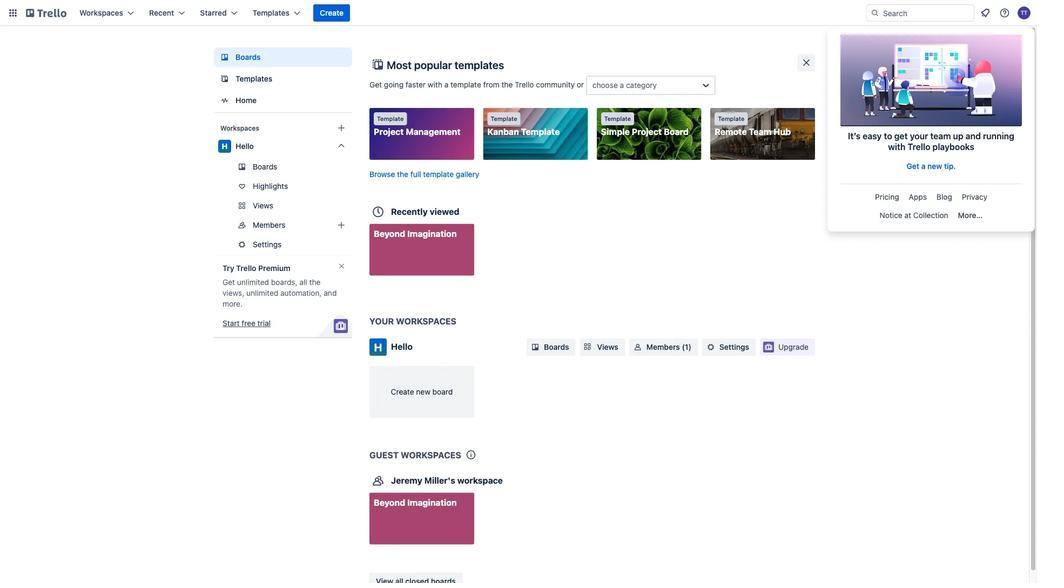Task type: locate. For each thing, give the bounding box(es) containing it.
0 horizontal spatial trello
[[236, 264, 256, 273]]

most popular templates
[[387, 58, 504, 71]]

get a new tip. button
[[841, 158, 1022, 175]]

trello
[[515, 80, 534, 89], [908, 142, 931, 152], [236, 264, 256, 273]]

1 horizontal spatial create
[[391, 388, 414, 397]]

settings for rightmost settings link
[[720, 343, 749, 352]]

0 vertical spatial and
[[966, 131, 981, 141]]

1 vertical spatial settings
[[720, 343, 749, 352]]

templates
[[253, 8, 290, 17], [236, 74, 273, 83]]

upgrade
[[779, 343, 809, 352]]

project up browse
[[374, 127, 404, 137]]

1 vertical spatial members
[[647, 343, 680, 352]]

1 horizontal spatial workspaces
[[220, 124, 259, 132]]

0 horizontal spatial create
[[320, 8, 344, 17]]

get inside try trello premium get unlimited boards, all the views, unlimited automation, and more.
[[223, 278, 235, 287]]

0 vertical spatial the
[[502, 80, 513, 89]]

boards link
[[214, 48, 352, 67], [214, 158, 352, 176], [527, 339, 576, 356]]

1 horizontal spatial members
[[647, 343, 680, 352]]

h down "home" icon
[[222, 142, 228, 151]]

1 vertical spatial workspaces
[[220, 124, 259, 132]]

0 vertical spatial create
[[320, 8, 344, 17]]

2 sm image from the left
[[633, 342, 643, 353]]

members
[[253, 221, 286, 230], [647, 343, 680, 352]]

blog
[[937, 193, 953, 202]]

trello right 'try'
[[236, 264, 256, 273]]

0 notifications image
[[979, 6, 992, 19]]

home
[[236, 96, 257, 105]]

0 vertical spatial settings link
[[214, 236, 352, 253]]

a right choose
[[620, 81, 624, 90]]

0 vertical spatial settings
[[253, 240, 282, 249]]

templates right starred dropdown button
[[253, 8, 290, 17]]

project
[[374, 127, 404, 137], [632, 127, 662, 137]]

0 vertical spatial get
[[370, 80, 382, 89]]

a down most popular templates
[[445, 80, 449, 89]]

2 vertical spatial trello
[[236, 264, 256, 273]]

0 horizontal spatial project
[[374, 127, 404, 137]]

imagination down recently viewed
[[407, 229, 457, 239]]

beyond imagination link
[[370, 224, 474, 276], [370, 493, 474, 545]]

1 vertical spatial settings link
[[702, 339, 756, 356]]

1 horizontal spatial new
[[928, 162, 943, 171]]

recently
[[391, 206, 428, 217]]

miller's
[[424, 476, 455, 486]]

easy
[[863, 131, 882, 141]]

2 vertical spatial boards
[[544, 343, 569, 352]]

browse
[[370, 170, 395, 179]]

faster
[[406, 80, 426, 89]]

0 horizontal spatial hello
[[236, 142, 254, 151]]

template up simple
[[605, 115, 631, 122]]

1 vertical spatial new
[[416, 388, 431, 397]]

template down templates
[[451, 80, 481, 89]]

0 vertical spatial beyond imagination link
[[370, 224, 474, 276]]

1 vertical spatial boards
[[253, 162, 277, 171]]

the for try trello premium get unlimited boards, all the views, unlimited automation, and more.
[[309, 278, 321, 287]]

1 vertical spatial beyond imagination link
[[370, 493, 474, 545]]

browse the full template gallery
[[370, 170, 479, 179]]

going
[[384, 80, 404, 89]]

members down the highlights
[[253, 221, 286, 230]]

0 vertical spatial with
[[428, 80, 443, 89]]

workspace
[[457, 476, 503, 486]]

settings link right (1) in the bottom right of the page
[[702, 339, 756, 356]]

beyond imagination link down recently viewed
[[370, 224, 474, 276]]

1 vertical spatial beyond
[[374, 498, 405, 508]]

the
[[502, 80, 513, 89], [397, 170, 409, 179], [309, 278, 321, 287]]

0 vertical spatial members
[[253, 221, 286, 230]]

more.
[[223, 300, 243, 309]]

your workspaces
[[370, 316, 457, 327]]

0 vertical spatial new
[[928, 162, 943, 171]]

running
[[983, 131, 1015, 141]]

the inside try trello premium get unlimited boards, all the views, unlimited automation, and more.
[[309, 278, 321, 287]]

trello down your
[[908, 142, 931, 152]]

1 vertical spatial views
[[597, 343, 619, 352]]

3 sm image from the left
[[706, 342, 716, 353]]

0 horizontal spatial h
[[222, 142, 228, 151]]

workspaces inside workspaces popup button
[[79, 8, 123, 17]]

1 beyond imagination link from the top
[[370, 224, 474, 276]]

template right kanban
[[521, 127, 560, 137]]

free
[[242, 319, 256, 328]]

with right faster
[[428, 80, 443, 89]]

1 horizontal spatial sm image
[[633, 342, 643, 353]]

sm image inside boards link
[[530, 342, 541, 353]]

2 horizontal spatial the
[[502, 80, 513, 89]]

1 horizontal spatial settings
[[720, 343, 749, 352]]

1 vertical spatial and
[[324, 289, 337, 298]]

template for project
[[377, 115, 404, 122]]

settings right (1) in the bottom right of the page
[[720, 343, 749, 352]]

2 beyond imagination link from the top
[[370, 493, 474, 545]]

0 vertical spatial imagination
[[407, 229, 457, 239]]

guest
[[370, 450, 399, 460]]

imagination down miller's
[[407, 498, 457, 508]]

1 beyond from the top
[[374, 229, 405, 239]]

full
[[411, 170, 421, 179]]

1 project from the left
[[374, 127, 404, 137]]

boards link for views
[[527, 339, 576, 356]]

template
[[377, 115, 404, 122], [491, 115, 517, 122], [605, 115, 631, 122], [718, 115, 745, 122], [521, 127, 560, 137]]

0 vertical spatial views link
[[214, 197, 352, 215]]

0 vertical spatial trello
[[515, 80, 534, 89]]

0 vertical spatial beyond
[[374, 229, 405, 239]]

0 horizontal spatial members
[[253, 221, 286, 230]]

and right automation,
[[324, 289, 337, 298]]

hello down your workspaces
[[391, 342, 413, 352]]

0 horizontal spatial new
[[416, 388, 431, 397]]

template down going
[[377, 115, 404, 122]]

h
[[222, 142, 228, 151], [374, 341, 382, 354]]

2 horizontal spatial a
[[922, 162, 926, 171]]

2 vertical spatial boards link
[[527, 339, 576, 356]]

choose a category
[[593, 81, 657, 90]]

new
[[928, 162, 943, 171], [416, 388, 431, 397]]

2 imagination from the top
[[407, 498, 457, 508]]

new left "tip."
[[928, 162, 943, 171]]

views
[[253, 201, 273, 210], [597, 343, 619, 352]]

get inside button
[[907, 162, 920, 171]]

template up remote
[[718, 115, 745, 122]]

template inside template simple project board
[[605, 115, 631, 122]]

0 vertical spatial beyond imagination
[[374, 229, 457, 239]]

2 vertical spatial get
[[223, 278, 235, 287]]

board image
[[218, 51, 231, 64]]

and inside it's easy to get your team up and running with trello playbooks
[[966, 131, 981, 141]]

settings link down members link at the top left of the page
[[214, 236, 352, 253]]

unlimited up views,
[[237, 278, 269, 287]]

1 vertical spatial h
[[374, 341, 382, 354]]

with
[[428, 80, 443, 89], [888, 142, 906, 152]]

templates up "home"
[[236, 74, 273, 83]]

apps
[[909, 193, 927, 202]]

boards link for highlights
[[214, 158, 352, 176]]

your
[[370, 316, 394, 327]]

the left full
[[397, 170, 409, 179]]

it's easy to get your team up and running with trello playbooks
[[848, 131, 1015, 152]]

beyond imagination link down jeremy
[[370, 493, 474, 545]]

0 horizontal spatial settings
[[253, 240, 282, 249]]

trello left community
[[515, 80, 534, 89]]

2 horizontal spatial sm image
[[706, 342, 716, 353]]

get for get a new tip.
[[907, 162, 920, 171]]

workspaces right your
[[396, 316, 457, 327]]

template board image
[[218, 72, 231, 85]]

settings
[[253, 240, 282, 249], [720, 343, 749, 352]]

back to home image
[[26, 4, 66, 22]]

unlimited down boards,
[[246, 289, 278, 298]]

get left going
[[370, 80, 382, 89]]

template project management
[[374, 115, 461, 137]]

templates
[[455, 58, 504, 71]]

1 horizontal spatial views link
[[580, 339, 625, 356]]

and right up
[[966, 131, 981, 141]]

get down it's easy to get your team up and running with trello playbooks
[[907, 162, 920, 171]]

(1)
[[682, 343, 692, 352]]

0 horizontal spatial sm image
[[530, 342, 541, 353]]

hello
[[236, 142, 254, 151], [391, 342, 413, 352]]

boards for views
[[544, 343, 569, 352]]

jeremy miller's workspace
[[391, 476, 503, 486]]

a down it's easy to get your team up and running with trello playbooks
[[922, 162, 926, 171]]

gallery
[[456, 170, 479, 179]]

0 horizontal spatial the
[[309, 278, 321, 287]]

add image
[[335, 219, 348, 232]]

terry turtle (terryturtle) image
[[1018, 6, 1031, 19]]

sm image
[[530, 342, 541, 353], [633, 342, 643, 353], [706, 342, 716, 353]]

1 vertical spatial boards link
[[214, 158, 352, 176]]

0 horizontal spatial workspaces
[[79, 8, 123, 17]]

2 project from the left
[[632, 127, 662, 137]]

workspaces
[[79, 8, 123, 17], [220, 124, 259, 132]]

0 vertical spatial workspaces
[[79, 8, 123, 17]]

1 vertical spatial workspaces
[[401, 450, 461, 460]]

most
[[387, 58, 412, 71]]

the right all
[[309, 278, 321, 287]]

new inside button
[[928, 162, 943, 171]]

a inside get a new tip. button
[[922, 162, 926, 171]]

members link
[[214, 217, 352, 234]]

1 horizontal spatial project
[[632, 127, 662, 137]]

create for create new board
[[391, 388, 414, 397]]

2 horizontal spatial trello
[[908, 142, 931, 152]]

project left board
[[632, 127, 662, 137]]

get up views,
[[223, 278, 235, 287]]

1 horizontal spatial a
[[620, 81, 624, 90]]

1 vertical spatial templates
[[236, 74, 273, 83]]

1 vertical spatial get
[[907, 162, 920, 171]]

the right "from"
[[502, 80, 513, 89]]

h down your
[[374, 341, 382, 354]]

1 vertical spatial trello
[[908, 142, 931, 152]]

0 vertical spatial hello
[[236, 142, 254, 151]]

open information menu image
[[1000, 8, 1010, 18]]

template remote team hub
[[715, 115, 791, 137]]

1 vertical spatial hello
[[391, 342, 413, 352]]

beyond down recently
[[374, 229, 405, 239]]

1 vertical spatial views link
[[580, 339, 625, 356]]

template for kanban
[[491, 115, 517, 122]]

0 horizontal spatial get
[[223, 278, 235, 287]]

1 horizontal spatial h
[[374, 341, 382, 354]]

1 horizontal spatial the
[[397, 170, 409, 179]]

get
[[370, 80, 382, 89], [907, 162, 920, 171], [223, 278, 235, 287]]

0 horizontal spatial views link
[[214, 197, 352, 215]]

beyond imagination down jeremy
[[374, 498, 457, 508]]

simple
[[601, 127, 630, 137]]

members left (1) in the bottom right of the page
[[647, 343, 680, 352]]

workspaces up miller's
[[401, 450, 461, 460]]

0 vertical spatial templates
[[253, 8, 290, 17]]

1 vertical spatial with
[[888, 142, 906, 152]]

template
[[451, 80, 481, 89], [423, 170, 454, 179]]

members (1)
[[647, 343, 692, 352]]

settings up the premium
[[253, 240, 282, 249]]

0 vertical spatial boards
[[236, 53, 261, 62]]

0 vertical spatial workspaces
[[396, 316, 457, 327]]

template inside template project management
[[377, 115, 404, 122]]

beyond
[[374, 229, 405, 239], [374, 498, 405, 508]]

beyond down jeremy
[[374, 498, 405, 508]]

with down get
[[888, 142, 906, 152]]

template for simple
[[605, 115, 631, 122]]

1 horizontal spatial and
[[966, 131, 981, 141]]

beyond imagination down recently
[[374, 229, 457, 239]]

hello down "home"
[[236, 142, 254, 151]]

1 vertical spatial create
[[391, 388, 414, 397]]

1 horizontal spatial with
[[888, 142, 906, 152]]

2 horizontal spatial get
[[907, 162, 920, 171]]

sm image inside settings link
[[706, 342, 716, 353]]

1 vertical spatial imagination
[[407, 498, 457, 508]]

create inside button
[[320, 8, 344, 17]]

trial
[[258, 319, 271, 328]]

try trello premium get unlimited boards, all the views, unlimited automation, and more.
[[223, 264, 337, 309]]

1 horizontal spatial get
[[370, 80, 382, 89]]

0 horizontal spatial settings link
[[214, 236, 352, 253]]

workspaces for your workspaces
[[396, 316, 457, 327]]

1 sm image from the left
[[530, 342, 541, 353]]

unlimited
[[237, 278, 269, 287], [246, 289, 278, 298]]

2 vertical spatial the
[[309, 278, 321, 287]]

0 vertical spatial h
[[222, 142, 228, 151]]

new left 'board'
[[416, 388, 431, 397]]

tip.
[[945, 162, 956, 171]]

1 horizontal spatial hello
[[391, 342, 413, 352]]

0 horizontal spatial views
[[253, 201, 273, 210]]

template right full
[[423, 170, 454, 179]]

1 vertical spatial beyond imagination
[[374, 498, 457, 508]]

workspaces
[[396, 316, 457, 327], [401, 450, 461, 460]]

0 horizontal spatial and
[[324, 289, 337, 298]]

template up kanban
[[491, 115, 517, 122]]

template inside template remote team hub
[[718, 115, 745, 122]]

0 horizontal spatial with
[[428, 80, 443, 89]]



Task type: vqa. For each thing, say whether or not it's contained in the screenshot.
to- at the bottom right of the page
no



Task type: describe. For each thing, give the bounding box(es) containing it.
start free trial button
[[223, 318, 271, 329]]

management
[[406, 127, 461, 137]]

start
[[223, 319, 240, 328]]

upgrade button
[[760, 339, 815, 356]]

members for members
[[253, 221, 286, 230]]

notice
[[880, 211, 903, 220]]

1 horizontal spatial settings link
[[702, 339, 756, 356]]

1 beyond imagination from the top
[[374, 229, 457, 239]]

recent
[[149, 8, 174, 17]]

your
[[910, 131, 929, 141]]

highlights
[[253, 182, 288, 191]]

beyond imagination link for recently
[[370, 224, 474, 276]]

1 vertical spatial unlimited
[[246, 289, 278, 298]]

0 vertical spatial unlimited
[[237, 278, 269, 287]]

recent button
[[143, 4, 191, 22]]

jeremy
[[391, 476, 422, 486]]

template for remote
[[718, 115, 745, 122]]

at
[[905, 211, 912, 220]]

project inside template simple project board
[[632, 127, 662, 137]]

team
[[749, 127, 772, 137]]

premium
[[258, 264, 291, 273]]

templates inside "link"
[[236, 74, 273, 83]]

2 beyond imagination from the top
[[374, 498, 457, 508]]

members for members (1)
[[647, 343, 680, 352]]

0 horizontal spatial a
[[445, 80, 449, 89]]

1 vertical spatial template
[[423, 170, 454, 179]]

apps link
[[905, 189, 932, 206]]

all
[[300, 278, 307, 287]]

team
[[931, 131, 951, 141]]

get a new tip.
[[907, 162, 956, 171]]

1 horizontal spatial trello
[[515, 80, 534, 89]]

templates button
[[246, 4, 307, 22]]

board
[[433, 388, 453, 397]]

primary element
[[0, 0, 1037, 26]]

home image
[[218, 94, 231, 107]]

create button
[[313, 4, 350, 22]]

Search field
[[880, 5, 974, 21]]

board
[[664, 127, 689, 137]]

create a workspace image
[[335, 122, 348, 135]]

up
[[953, 131, 964, 141]]

views,
[[223, 289, 244, 298]]

get
[[895, 131, 908, 141]]

home link
[[214, 91, 352, 110]]

workspaces for guest workspaces
[[401, 450, 461, 460]]

notice at collection
[[880, 211, 949, 220]]

boards,
[[271, 278, 298, 287]]

more… button
[[954, 207, 987, 224]]

trello inside try trello premium get unlimited boards, all the views, unlimited automation, and more.
[[236, 264, 256, 273]]

workspaces button
[[73, 4, 141, 22]]

pricing link
[[871, 189, 904, 206]]

a for get a new tip.
[[922, 162, 926, 171]]

sm image for boards
[[530, 342, 541, 353]]

boards for highlights
[[253, 162, 277, 171]]

guest workspaces
[[370, 450, 461, 460]]

start free trial
[[223, 319, 271, 328]]

create new board
[[391, 388, 453, 397]]

viewed
[[430, 206, 460, 217]]

highlights link
[[214, 178, 352, 195]]

the for get going faster with a template from the trello community or
[[502, 80, 513, 89]]

collection
[[914, 211, 949, 220]]

choose
[[593, 81, 618, 90]]

2 beyond from the top
[[374, 498, 405, 508]]

it's easy to get your team up and running with trello playbooks link
[[841, 35, 1022, 157]]

a for choose a category
[[620, 81, 624, 90]]

get for get going faster with a template from the trello community or
[[370, 80, 382, 89]]

remote
[[715, 127, 747, 137]]

template kanban template
[[488, 115, 560, 137]]

or
[[577, 80, 584, 89]]

recently viewed
[[391, 206, 460, 217]]

hub
[[774, 127, 791, 137]]

templates link
[[214, 69, 352, 89]]

sm image for settings
[[706, 342, 716, 353]]

template simple project board
[[601, 115, 689, 137]]

0 vertical spatial template
[[451, 80, 481, 89]]

automation,
[[280, 289, 322, 298]]

category
[[626, 81, 657, 90]]

kanban
[[488, 127, 519, 137]]

0 vertical spatial boards link
[[214, 48, 352, 67]]

more…
[[958, 211, 983, 220]]

1 vertical spatial the
[[397, 170, 409, 179]]

1 horizontal spatial views
[[597, 343, 619, 352]]

pricing
[[875, 193, 899, 202]]

it's
[[848, 131, 861, 141]]

0 vertical spatial views
[[253, 201, 273, 210]]

from
[[483, 80, 500, 89]]

notice at collection link
[[876, 207, 953, 224]]

popular
[[414, 58, 452, 71]]

privacy
[[962, 193, 988, 202]]

privacy link
[[958, 189, 992, 206]]

get going faster with a template from the trello community or
[[370, 80, 586, 89]]

playbooks
[[933, 142, 975, 152]]

starred button
[[194, 4, 244, 22]]

to
[[884, 131, 893, 141]]

with inside it's easy to get your team up and running with trello playbooks
[[888, 142, 906, 152]]

trello inside it's easy to get your team up and running with trello playbooks
[[908, 142, 931, 152]]

and inside try trello premium get unlimited boards, all the views, unlimited automation, and more.
[[324, 289, 337, 298]]

beyond imagination link for jeremy
[[370, 493, 474, 545]]

community
[[536, 80, 575, 89]]

1 imagination from the top
[[407, 229, 457, 239]]

project inside template project management
[[374, 127, 404, 137]]

templates inside popup button
[[253, 8, 290, 17]]

search image
[[871, 9, 880, 17]]

blog link
[[933, 189, 957, 206]]

settings for left settings link
[[253, 240, 282, 249]]

starred
[[200, 8, 227, 17]]

try
[[223, 264, 234, 273]]

browse the full template gallery link
[[370, 170, 479, 179]]

create for create
[[320, 8, 344, 17]]



